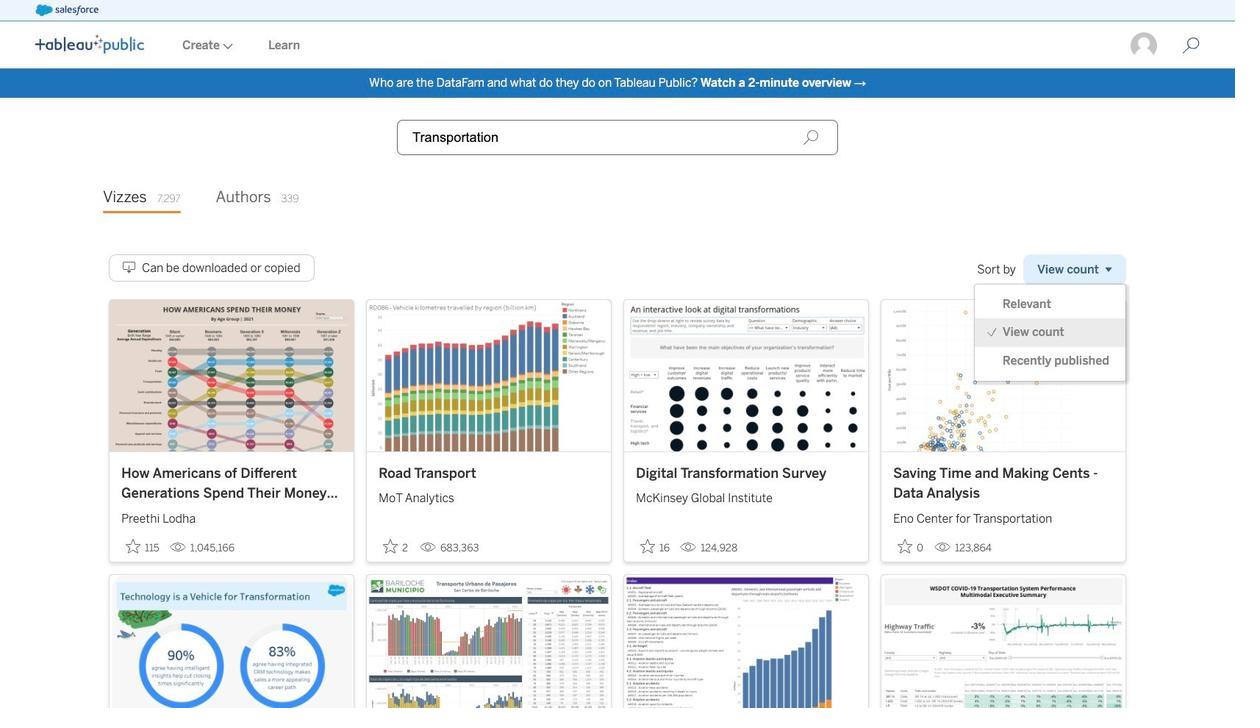 Task type: locate. For each thing, give the bounding box(es) containing it.
0 horizontal spatial add favorite image
[[126, 539, 141, 554]]

add favorite image
[[126, 539, 141, 554], [383, 539, 398, 554], [641, 539, 656, 554]]

workbook thumbnail image
[[110, 300, 354, 451], [367, 300, 611, 451], [625, 300, 869, 451], [882, 300, 1126, 451], [110, 575, 354, 708], [367, 575, 611, 708], [625, 575, 869, 708], [882, 575, 1126, 708]]

salesforce logo image
[[35, 4, 98, 16]]

1 horizontal spatial add favorite image
[[383, 539, 398, 554]]

4 add favorite button from the left
[[894, 535, 929, 559]]

logo image
[[35, 35, 144, 54]]

add favorite image
[[898, 539, 913, 554]]

create image
[[220, 43, 233, 49]]

Add Favorite button
[[121, 535, 164, 559], [379, 535, 414, 559], [636, 535, 675, 559], [894, 535, 929, 559]]

2 add favorite image from the left
[[383, 539, 398, 554]]

2 horizontal spatial add favorite image
[[641, 539, 656, 554]]



Task type: vqa. For each thing, say whether or not it's contained in the screenshot.
nonprofits and foundations
no



Task type: describe. For each thing, give the bounding box(es) containing it.
2 add favorite button from the left
[[379, 535, 414, 559]]

3 add favorite image from the left
[[641, 539, 656, 554]]

go to search image
[[1165, 37, 1218, 54]]

3 add favorite button from the left
[[636, 535, 675, 559]]

search image
[[803, 129, 820, 146]]

1 add favorite button from the left
[[121, 535, 164, 559]]

1 add favorite image from the left
[[126, 539, 141, 554]]

ruby.anderson5854 image
[[1130, 31, 1159, 60]]

Search input field
[[397, 120, 839, 155]]

list options menu
[[975, 290, 1126, 375]]



